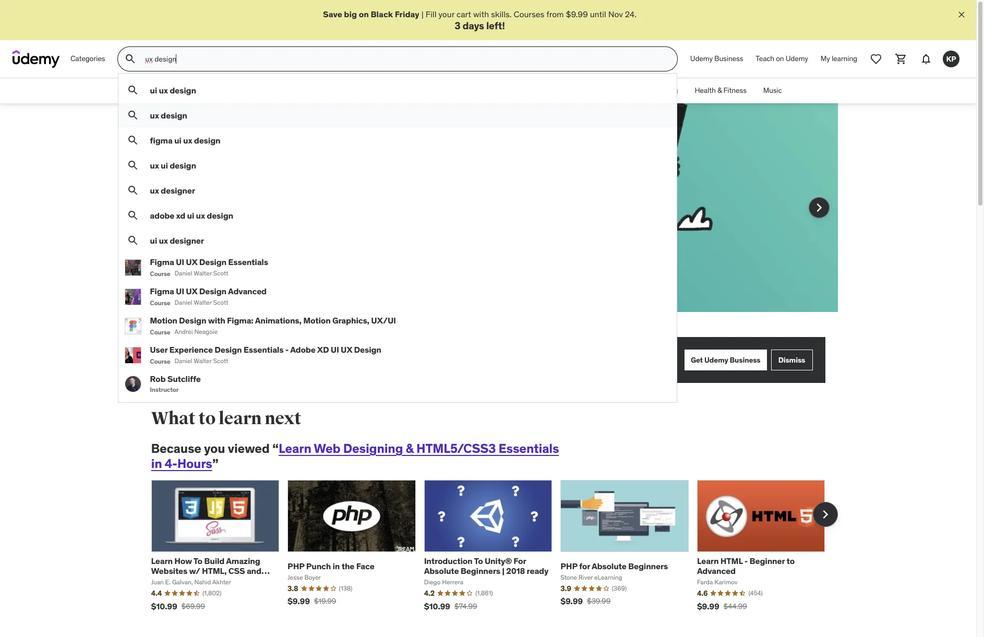 Task type: vqa. For each thing, say whether or not it's contained in the screenshot.
sign up link
no



Task type: describe. For each thing, give the bounding box(es) containing it.
udemy's
[[360, 355, 392, 365]]

& inside 'link'
[[717, 86, 722, 95]]

close image
[[956, 9, 967, 20]]

medium image for ux design
[[127, 109, 139, 122]]

wishlist image
[[870, 53, 882, 65]]

25,000+
[[408, 355, 441, 365]]

viewed
[[228, 440, 270, 457]]

daniel inside user experience design essentials - adobe xd ui ux design course daniel walter scott
[[175, 357, 192, 365]]

because
[[151, 440, 201, 457]]

essentials inside user experience design essentials - adobe xd ui ux design course daniel walter scott
[[244, 344, 284, 355]]

ux designer
[[150, 185, 195, 195]]

1 vertical spatial designer
[[170, 235, 204, 246]]

nov inside black friday? meet bright future. get our biggest savings of the season and something more: life-changing skills. courses from $9.99 through nov 24.
[[189, 219, 203, 230]]

business inside get udemy business link
[[730, 355, 761, 365]]

24. inside black friday? meet bright future. get our biggest savings of the season and something more: life-changing skills. courses from $9.99 through nov 24.
[[205, 219, 217, 230]]

scott for essentials
[[213, 269, 228, 277]]

daniel for figma ui ux design advanced
[[175, 299, 192, 306]]

figma ui ux design advanced course daniel walter scott
[[150, 286, 267, 307]]

health
[[695, 86, 716, 95]]

beginners inside introduction to unity® for absolute beginners | 2018 ready
[[461, 566, 500, 576]]

kp
[[946, 54, 956, 64]]

black inside save big on black friday | fill your cart with skills. courses from $9.99 until nov 24. 3 days left!
[[371, 9, 393, 19]]

to inside learn how to build amazing websites w/ html, css and sass
[[193, 556, 202, 566]]

my learning
[[821, 54, 857, 63]]

design inside 'link'
[[161, 110, 187, 120]]

in inside "learn web designing & html5/css3 essentials in 4-hours"
[[151, 456, 162, 472]]

0 vertical spatial next image
[[811, 199, 827, 216]]

scott for advanced
[[213, 299, 228, 306]]

because you viewed "
[[151, 440, 279, 457]]

of
[[279, 196, 286, 206]]

what to learn next
[[151, 408, 301, 430]]

1 horizontal spatial on
[[776, 54, 784, 63]]

get for black friday? meet bright future.
[[189, 196, 202, 206]]

and inside black friday? meet bright future. get our biggest savings of the season and something more: life-changing skills. courses from $9.99 through nov 24.
[[331, 196, 344, 206]]

ux design link
[[125, 103, 673, 128]]

adobe
[[290, 344, 316, 355]]

php punch in the face
[[288, 561, 374, 571]]

designer inside 'link'
[[161, 185, 195, 195]]

1 horizontal spatial absolute
[[592, 561, 626, 571]]

ready
[[527, 566, 549, 576]]

ux ui design link
[[125, 153, 673, 178]]

medium image for adobe xd ui ux design
[[127, 209, 139, 222]]

dismiss button
[[771, 350, 813, 371]]

2 horizontal spatial get
[[691, 355, 703, 365]]

courses inside save big on black friday | fill your cart with skills. courses from $9.99 until nov 24. 3 days left!
[[514, 9, 544, 19]]

1 horizontal spatial in
[[333, 561, 340, 571]]

ux for essentials
[[186, 257, 197, 267]]

learn html - beginner to advanced link
[[697, 556, 795, 576]]

experience
[[169, 344, 213, 355]]

html
[[720, 556, 743, 566]]

andrei
[[175, 328, 193, 336]]

learn for web
[[279, 440, 311, 457]]

design up bright
[[194, 135, 220, 145]]

scott inside user experience design essentials - adobe xd ui ux design course daniel walter scott
[[213, 357, 228, 365]]

walter for essentials
[[194, 269, 212, 277]]

introduction to unity® for absolute beginners | 2018 ready link
[[424, 556, 549, 576]]

ux for advanced
[[186, 286, 197, 296]]

ux design
[[150, 110, 187, 120]]

to inside learn html - beginner to advanced
[[787, 556, 795, 566]]

ux inside user experience design essentials - adobe xd ui ux design course daniel walter scott
[[341, 344, 352, 355]]

save big on black friday | fill your cart with skills. courses from $9.99 until nov 24. 3 days left!
[[323, 9, 637, 32]]

sutcliffe
[[167, 374, 201, 384]]

with inside save big on black friday | fill your cart with skills. courses from $9.99 until nov 24. 3 days left!
[[473, 9, 489, 19]]

walter inside user experience design essentials - adobe xd ui ux design course daniel walter scott
[[194, 357, 212, 365]]

learn for html
[[697, 556, 719, 566]]

medium image for ui
[[127, 84, 139, 97]]

php for absolute beginners link
[[561, 561, 668, 571]]

advanced inside learn html - beginner to advanced
[[697, 566, 736, 576]]

learn for how
[[151, 556, 173, 566]]

beginner
[[750, 556, 785, 566]]

design down ux/ui
[[354, 344, 381, 355]]

sass
[[151, 576, 170, 586]]

udemy image
[[13, 50, 60, 68]]

Search for anything text field
[[143, 50, 665, 68]]

black inside black friday? meet bright future. get our biggest savings of the season and something more: life-changing skills. courses from $9.99 through nov 24.
[[189, 149, 236, 171]]

people?
[[235, 355, 266, 365]]

1 vertical spatial next image
[[817, 506, 834, 523]]

ux inside adobe xd ui ux design link
[[196, 210, 205, 221]]

skills. inside save big on black friday | fill your cart with skills. courses from $9.99 until nov 24. 3 days left!
[[491, 9, 512, 19]]

php for absolute beginners
[[561, 561, 668, 571]]

previous image
[[149, 199, 166, 216]]

ux inside ux design 'link'
[[150, 110, 159, 120]]

dismiss
[[778, 355, 805, 365]]

html5/css3
[[416, 440, 496, 457]]

websites
[[151, 566, 187, 576]]

face
[[356, 561, 374, 571]]

animations,
[[255, 315, 302, 326]]

0 vertical spatial to
[[350, 355, 358, 365]]

1 horizontal spatial the
[[342, 561, 354, 571]]

your inside save big on black friday | fill your cart with skills. courses from $9.99 until nov 24. 3 days left!
[[438, 9, 455, 19]]

ux inside 'ux ui design' link
[[150, 160, 159, 170]]

2 motion from the left
[[303, 315, 331, 326]]

team
[[301, 355, 320, 365]]

hours
[[177, 456, 212, 472]]

php punch in the face link
[[288, 561, 374, 571]]

xd
[[317, 344, 329, 355]]

ui ux designer
[[150, 235, 204, 246]]

design inside motion design with figma: animations, motion graphics, ux/ui course andrei neagoie
[[179, 315, 206, 326]]

build
[[204, 556, 224, 566]]

xd
[[176, 210, 185, 221]]

5
[[197, 355, 201, 365]]

meet
[[307, 149, 349, 171]]

1 motion from the left
[[150, 315, 177, 326]]

or
[[203, 355, 211, 365]]

learn web designing & html5/css3 essentials in 4-hours
[[151, 440, 559, 472]]

w/
[[189, 566, 200, 576]]

marketing link
[[638, 78, 686, 103]]

ux ui design
[[150, 160, 196, 170]]

udemy business
[[690, 54, 743, 63]]

design down figma ui ux design
[[170, 160, 196, 170]]

through
[[362, 207, 391, 218]]

user experience design essentials - adobe xd ui ux design course daniel walter scott
[[150, 344, 381, 365]]

friday?
[[239, 149, 304, 171]]

learn
[[219, 408, 262, 430]]

bright
[[189, 170, 240, 192]]

web
[[314, 440, 340, 457]]

design inside "link"
[[170, 85, 196, 95]]

$9.99 inside black friday? meet bright future. get our biggest savings of the season and something more: life-changing skills. courses from $9.99 through nov 24.
[[338, 207, 360, 218]]

1 horizontal spatial beginners
[[628, 561, 668, 571]]

php for php for absolute beginners
[[561, 561, 577, 571]]

training
[[164, 355, 195, 365]]

medium image for ux
[[127, 159, 139, 172]]

"
[[212, 456, 218, 472]]

essentials inside figma ui ux design essentials course daniel walter scott
[[228, 257, 268, 267]]

motion design with figma: animations, motion graphics, ux/ui course andrei neagoie
[[150, 315, 396, 336]]

the inside black friday? meet bright future. get our biggest savings of the season and something more: life-changing skills. courses from $9.99 through nov 24.
[[288, 196, 300, 206]]

more:
[[189, 207, 210, 218]]

adobe
[[150, 210, 174, 221]]

1 vertical spatial your
[[284, 355, 300, 365]]

fill
[[426, 9, 436, 19]]

php for php punch in the face
[[288, 561, 304, 571]]

learning
[[832, 54, 857, 63]]

rob
[[150, 374, 166, 384]]

figma:
[[227, 315, 253, 326]]

season
[[302, 196, 329, 206]]

$9.99 inside save big on black friday | fill your cart with skills. courses from $9.99 until nov 24. 3 days left!
[[566, 9, 588, 19]]

development link
[[186, 78, 245, 103]]

life-
[[212, 207, 227, 218]]

access
[[322, 355, 348, 365]]

for
[[514, 556, 526, 566]]



Task type: locate. For each thing, give the bounding box(es) containing it.
ux up previous icon
[[150, 185, 159, 195]]

1 horizontal spatial get
[[268, 355, 282, 365]]

1 horizontal spatial black
[[371, 9, 393, 19]]

neagoie
[[194, 328, 218, 336]]

0 horizontal spatial beginners
[[461, 566, 500, 576]]

punch
[[306, 561, 331, 571]]

daniel
[[175, 269, 192, 277], [175, 299, 192, 306], [175, 357, 192, 365]]

walter inside figma ui ux design advanced course daniel walter scott
[[194, 299, 212, 306]]

2 vertical spatial to
[[787, 556, 795, 566]]

0 vertical spatial medium image
[[127, 84, 139, 97]]

nov down more:
[[189, 219, 203, 230]]

ux down figma ui ux design essentials course daniel walter scott
[[186, 286, 197, 296]]

motion up andrei
[[150, 315, 177, 326]]

your left team
[[284, 355, 300, 365]]

0 vertical spatial &
[[717, 86, 722, 95]]

ui up ux design
[[150, 85, 157, 95]]

0 horizontal spatial from
[[319, 207, 336, 218]]

ux up figma
[[150, 110, 159, 120]]

learn inside learn html - beginner to advanced
[[697, 556, 719, 566]]

2 vertical spatial scott
[[213, 357, 228, 365]]

figma inside figma ui ux design advanced course daniel walter scott
[[150, 286, 174, 296]]

to
[[350, 355, 358, 365], [198, 408, 215, 430], [787, 556, 795, 566]]

1 medium image from the top
[[127, 84, 139, 97]]

1 vertical spatial skills.
[[263, 207, 284, 218]]

from inside black friday? meet bright future. get our biggest savings of the season and something more: life-changing skills. courses from $9.99 through nov 24.
[[319, 207, 336, 218]]

udemy business link
[[684, 47, 749, 72]]

- inside user experience design essentials - adobe xd ui ux design course daniel walter scott
[[285, 344, 289, 355]]

1 medium image from the top
[[127, 109, 139, 122]]

absolute
[[592, 561, 626, 571], [424, 566, 459, 576]]

essentials
[[228, 257, 268, 267], [244, 344, 284, 355], [499, 440, 559, 457]]

walter up neagoie
[[194, 299, 212, 306]]

to up you
[[198, 408, 215, 430]]

0 vertical spatial courses
[[514, 9, 544, 19]]

1 vertical spatial the
[[342, 561, 354, 571]]

scott up figma:
[[213, 299, 228, 306]]

1 vertical spatial -
[[744, 556, 748, 566]]

figma ui ux design essentials course daniel walter scott
[[150, 257, 268, 277]]

graphics,
[[332, 315, 369, 326]]

learn inside learn how to build amazing websites w/ html, css and sass
[[151, 556, 173, 566]]

user
[[150, 344, 168, 355]]

shopping cart with 0 items image
[[895, 53, 907, 65]]

course inside figma ui ux design essentials course daniel walter scott
[[150, 270, 170, 277]]

0 vertical spatial skills.
[[491, 9, 512, 19]]

introduction to unity® for absolute beginners | 2018 ready
[[424, 556, 549, 576]]

introduction
[[424, 556, 473, 566]]

1 vertical spatial carousel element
[[151, 480, 838, 619]]

something
[[346, 196, 386, 206]]

on right teach
[[776, 54, 784, 63]]

0 horizontal spatial |
[[421, 9, 424, 19]]

advanced
[[228, 286, 267, 296], [697, 566, 736, 576]]

learn up sass
[[151, 556, 173, 566]]

courses inside black friday? meet bright future. get our biggest savings of the season and something more: life-changing skills. courses from $9.99 through nov 24.
[[286, 207, 317, 218]]

1 vertical spatial to
[[198, 408, 215, 430]]

from inside save big on black friday | fill your cart with skills. courses from $9.99 until nov 24. 3 days left!
[[546, 9, 564, 19]]

1 daniel from the top
[[175, 269, 192, 277]]

1 vertical spatial ux
[[186, 286, 197, 296]]

advanced inside figma ui ux design advanced course daniel walter scott
[[228, 286, 267, 296]]

ui down adobe on the left of page
[[150, 235, 157, 246]]

0 horizontal spatial skills.
[[263, 207, 284, 218]]

0 vertical spatial 24.
[[625, 9, 637, 19]]

skills.
[[491, 9, 512, 19], [263, 207, 284, 218]]

ui ux design link
[[125, 78, 673, 103]]

2 medium image from the top
[[127, 134, 139, 147]]

skills. down of
[[263, 207, 284, 218]]

ui down the ui ux designer
[[176, 257, 184, 267]]

instructor
[[150, 386, 179, 394]]

walter down experience on the left bottom of page
[[194, 357, 212, 365]]

medium image for figma
[[127, 134, 139, 147]]

designing
[[343, 440, 403, 457]]

medium image inside ux designer 'link'
[[127, 184, 139, 197]]

2 horizontal spatial to
[[787, 556, 795, 566]]

ux inside ui ux designer link
[[159, 235, 168, 246]]

0 horizontal spatial motion
[[150, 315, 177, 326]]

walter
[[194, 269, 212, 277], [194, 299, 212, 306], [194, 357, 212, 365]]

ui inside "link"
[[150, 85, 157, 95]]

advanced left beginner
[[697, 566, 736, 576]]

on right big on the top
[[359, 9, 369, 19]]

to left unity®
[[474, 556, 483, 566]]

walter inside figma ui ux design essentials course daniel walter scott
[[194, 269, 212, 277]]

with up neagoie
[[208, 315, 225, 326]]

3 daniel from the top
[[175, 357, 192, 365]]

get udemy business link
[[685, 350, 767, 371]]

1 horizontal spatial -
[[744, 556, 748, 566]]

from
[[546, 9, 564, 19], [319, 207, 336, 218]]

1 vertical spatial &
[[406, 440, 414, 457]]

scott right or
[[213, 357, 228, 365]]

& right health
[[717, 86, 722, 95]]

in right punch
[[333, 561, 340, 571]]

2 vertical spatial medium image
[[127, 159, 139, 172]]

0 vertical spatial $9.99
[[566, 9, 588, 19]]

2 course from the top
[[150, 299, 170, 307]]

course inside motion design with figma: animations, motion graphics, ux/ui course andrei neagoie
[[150, 328, 170, 336]]

1 vertical spatial figma
[[150, 286, 174, 296]]

2 walter from the top
[[194, 299, 212, 306]]

design
[[170, 85, 196, 95], [161, 110, 187, 120], [194, 135, 220, 145], [170, 160, 196, 170], [207, 210, 233, 221]]

0 horizontal spatial &
[[406, 440, 414, 457]]

ux down adobe on the left of page
[[159, 235, 168, 246]]

design inside figma ui ux design essentials course daniel walter scott
[[199, 257, 226, 267]]

from left until on the right of the page
[[546, 9, 564, 19]]

on inside save big on black friday | fill your cart with skills. courses from $9.99 until nov 24. 3 days left!
[[359, 9, 369, 19]]

how
[[174, 556, 192, 566]]

medium image left ux design
[[127, 109, 139, 122]]

1 vertical spatial black
[[189, 149, 236, 171]]

cart
[[457, 9, 471, 19]]

skills. inside black friday? meet bright future. get our biggest savings of the season and something more: life-changing skills. courses from $9.99 through nov 24.
[[263, 207, 284, 218]]

learn inside "learn web designing & html5/css3 essentials in 4-hours"
[[279, 440, 311, 457]]

in left 4-
[[151, 456, 162, 472]]

1 horizontal spatial with
[[473, 9, 489, 19]]

ui ux design
[[150, 85, 196, 95]]

to right how
[[193, 556, 202, 566]]

1 horizontal spatial to
[[350, 355, 358, 365]]

get for training 5 or more people?
[[268, 355, 282, 365]]

adobe xd ui ux design
[[150, 210, 233, 221]]

top
[[393, 355, 406, 365]]

php left punch
[[288, 561, 304, 571]]

walter up figma ui ux design advanced course daniel walter scott
[[194, 269, 212, 277]]

1 horizontal spatial $9.99
[[566, 9, 588, 19]]

1 horizontal spatial courses
[[514, 9, 544, 19]]

teach
[[756, 54, 774, 63]]

2 daniel from the top
[[175, 299, 192, 306]]

fitness
[[723, 86, 747, 95]]

ui inside figma ui ux design essentials course daniel walter scott
[[176, 257, 184, 267]]

learn left web
[[279, 440, 311, 457]]

get
[[189, 196, 202, 206], [268, 355, 282, 365], [691, 355, 703, 365]]

1 vertical spatial from
[[319, 207, 336, 218]]

ui down figma
[[161, 160, 168, 170]]

scott inside figma ui ux design essentials course daniel walter scott
[[213, 269, 228, 277]]

1 horizontal spatial your
[[438, 9, 455, 19]]

- left the adobe
[[285, 344, 289, 355]]

ux designer link
[[125, 178, 673, 203]]

0 horizontal spatial in
[[151, 456, 162, 472]]

0 vertical spatial business
[[714, 54, 743, 63]]

rob sutcliffe instructor
[[150, 374, 201, 394]]

black friday? meet bright future. get our biggest savings of the season and something more: life-changing skills. courses from $9.99 through nov 24.
[[189, 149, 391, 230]]

motion
[[150, 315, 177, 326], [303, 315, 331, 326]]

my
[[821, 54, 830, 63]]

submit search image
[[124, 53, 137, 65]]

ui inside figma ui ux design advanced course daniel walter scott
[[176, 286, 184, 296]]

business left dismiss
[[730, 355, 761, 365]]

scott inside figma ui ux design advanced course daniel walter scott
[[213, 299, 228, 306]]

figma ui ux design
[[150, 135, 220, 145]]

next
[[265, 408, 301, 430]]

0 vertical spatial with
[[473, 9, 489, 19]]

0 vertical spatial -
[[285, 344, 289, 355]]

learn web designing & html5/css3 essentials in 4-hours link
[[151, 440, 559, 472]]

medium image inside 'ux ui design' link
[[127, 159, 139, 172]]

-
[[285, 344, 289, 355], [744, 556, 748, 566]]

0 horizontal spatial with
[[208, 315, 225, 326]]

1 vertical spatial nov
[[189, 219, 203, 230]]

2 vertical spatial ui
[[331, 344, 339, 355]]

3 course from the top
[[150, 328, 170, 336]]

0 vertical spatial and
[[331, 196, 344, 206]]

daniel for figma ui ux design essentials
[[175, 269, 192, 277]]

essentials inside "learn web designing & html5/css3 essentials in 4-hours"
[[499, 440, 559, 457]]

and right 'css'
[[247, 566, 261, 576]]

2 to from the left
[[474, 556, 483, 566]]

1 vertical spatial medium image
[[127, 134, 139, 147]]

savings
[[249, 196, 277, 206]]

notifications image
[[920, 53, 932, 65]]

medium image left ux ui design
[[127, 159, 139, 172]]

medium image left previous icon
[[127, 209, 139, 222]]

1 horizontal spatial &
[[717, 86, 722, 95]]

0 horizontal spatial 24.
[[205, 219, 217, 230]]

0 horizontal spatial and
[[247, 566, 261, 576]]

unity®
[[485, 556, 512, 566]]

0 horizontal spatial courses
[[286, 207, 317, 218]]

design up ux design
[[170, 85, 196, 95]]

| left the 2018
[[502, 566, 505, 576]]

learn left html
[[697, 556, 719, 566]]

& inside "learn web designing & html5/css3 essentials in 4-hours"
[[406, 440, 414, 457]]

to right access
[[350, 355, 358, 365]]

designer down adobe xd ui ux design
[[170, 235, 204, 246]]

nov right until on the right of the page
[[608, 9, 623, 19]]

1 horizontal spatial motion
[[303, 315, 331, 326]]

walter for advanced
[[194, 299, 212, 306]]

2 horizontal spatial learn
[[697, 556, 719, 566]]

your right fill at the left top of the page
[[438, 9, 455, 19]]

24. right until on the right of the page
[[625, 9, 637, 19]]

learn how to build amazing websites w/ html, css and sass link
[[151, 556, 270, 586]]

1 horizontal spatial nov
[[608, 9, 623, 19]]

0 horizontal spatial get
[[189, 196, 202, 206]]

what
[[151, 408, 195, 430]]

html,
[[202, 566, 227, 576]]

0 vertical spatial nov
[[608, 9, 623, 19]]

0 vertical spatial black
[[371, 9, 393, 19]]

ux right figma
[[183, 135, 192, 145]]

the right of
[[288, 196, 300, 206]]

medium image left ux designer
[[127, 184, 139, 197]]

2 scott from the top
[[213, 299, 228, 306]]

0 vertical spatial your
[[438, 9, 455, 19]]

scott up figma ui ux design advanced course daniel walter scott
[[213, 269, 228, 277]]

design down ui ux design
[[161, 110, 187, 120]]

figma for figma ui ux design advanced
[[150, 286, 174, 296]]

design up andrei
[[179, 315, 206, 326]]

to right beginner
[[787, 556, 795, 566]]

$9.99 left until on the right of the page
[[566, 9, 588, 19]]

training 5 or more people? get your team access to udemy's top 25,000+ courses
[[164, 355, 472, 365]]

medium image inside adobe xd ui ux design link
[[127, 209, 139, 222]]

big
[[344, 9, 357, 19]]

0 horizontal spatial php
[[288, 561, 304, 571]]

0 vertical spatial carousel element
[[139, 103, 838, 337]]

0 horizontal spatial absolute
[[424, 566, 459, 576]]

carousel element containing learn how to build amazing websites w/ html, css and sass
[[151, 480, 838, 619]]

1 horizontal spatial learn
[[279, 440, 311, 457]]

medium image left figma
[[127, 134, 139, 147]]

ux down 'our'
[[196, 210, 205, 221]]

the left the face
[[342, 561, 354, 571]]

1 vertical spatial walter
[[194, 299, 212, 306]]

1 course from the top
[[150, 270, 170, 277]]

daniel down the ui ux designer
[[175, 269, 192, 277]]

4 medium image from the top
[[127, 234, 139, 247]]

0 horizontal spatial the
[[288, 196, 300, 206]]

courses
[[443, 355, 472, 365]]

and
[[331, 196, 344, 206], [247, 566, 261, 576]]

changing
[[227, 207, 261, 218]]

courses
[[514, 9, 544, 19], [286, 207, 317, 218]]

0 horizontal spatial learn
[[151, 556, 173, 566]]

business up fitness in the right of the page
[[714, 54, 743, 63]]

1 to from the left
[[193, 556, 202, 566]]

php left for
[[561, 561, 577, 571]]

2 medium image from the top
[[127, 184, 139, 197]]

1 vertical spatial advanced
[[697, 566, 736, 576]]

0 vertical spatial |
[[421, 9, 424, 19]]

&
[[717, 86, 722, 95], [406, 440, 414, 457]]

0 vertical spatial advanced
[[228, 286, 267, 296]]

1 vertical spatial ui
[[176, 286, 184, 296]]

ui inside user experience design essentials - adobe xd ui ux design course daniel walter scott
[[331, 344, 339, 355]]

1 vertical spatial daniel
[[175, 299, 192, 306]]

ux inside ui ux design "link"
[[159, 85, 168, 95]]

kp link
[[939, 47, 964, 72]]

with up days
[[473, 9, 489, 19]]

to inside introduction to unity® for absolute beginners | 2018 ready
[[474, 556, 483, 566]]

ux inside figma ui ux design essentials course daniel walter scott
[[186, 257, 197, 267]]

0 horizontal spatial nov
[[189, 219, 203, 230]]

course inside figma ui ux design advanced course daniel walter scott
[[150, 299, 170, 307]]

24. inside save big on black friday | fill your cart with skills. courses from $9.99 until nov 24. 3 days left!
[[625, 9, 637, 19]]

nov inside save big on black friday | fill your cart with skills. courses from $9.99 until nov 24. 3 days left!
[[608, 9, 623, 19]]

carousel element containing black friday? meet bright future.
[[139, 103, 838, 337]]

medium image for ui ux designer
[[127, 234, 139, 247]]

design inside figma ui ux design advanced course daniel walter scott
[[199, 286, 226, 296]]

medium image inside figma ui ux design link
[[127, 134, 139, 147]]

| inside save big on black friday | fill your cart with skills. courses from $9.99 until nov 24. 3 days left!
[[421, 9, 424, 19]]

0 vertical spatial essentials
[[228, 257, 268, 267]]

ux down the ui ux designer
[[186, 257, 197, 267]]

3 medium image from the top
[[127, 159, 139, 172]]

advanced up figma:
[[228, 286, 267, 296]]

friday
[[395, 9, 419, 19]]

skills. up 'left!'
[[491, 9, 512, 19]]

learn html - beginner to advanced
[[697, 556, 795, 576]]

health & fitness link
[[686, 78, 755, 103]]

24. down life-
[[205, 219, 217, 230]]

design right or
[[215, 344, 242, 355]]

figma for figma ui ux design essentials
[[150, 257, 174, 267]]

designer
[[161, 185, 195, 195], [170, 235, 204, 246]]

0 vertical spatial ui
[[176, 257, 184, 267]]

1 php from the left
[[288, 561, 304, 571]]

2 figma from the top
[[150, 286, 174, 296]]

ui right figma
[[174, 135, 181, 145]]

& right designing
[[406, 440, 414, 457]]

1 horizontal spatial advanced
[[697, 566, 736, 576]]

with
[[473, 9, 489, 19], [208, 315, 225, 326]]

1 scott from the top
[[213, 269, 228, 277]]

ux inside figma ui ux design advanced course daniel walter scott
[[186, 286, 197, 296]]

medium image down 'submit search' icon
[[127, 84, 139, 97]]

- right html
[[744, 556, 748, 566]]

3 medium image from the top
[[127, 209, 139, 222]]

black left friday
[[371, 9, 393, 19]]

figma
[[150, 257, 174, 267], [150, 286, 174, 296]]

ui right xd
[[331, 344, 339, 355]]

design down figma ui ux design essentials course daniel walter scott
[[199, 286, 226, 296]]

0 vertical spatial ux
[[186, 257, 197, 267]]

1 horizontal spatial 24.
[[625, 9, 637, 19]]

2 vertical spatial essentials
[[499, 440, 559, 457]]

ux down figma
[[150, 160, 159, 170]]

2 php from the left
[[561, 561, 577, 571]]

medium image inside ui ux design "link"
[[127, 84, 139, 97]]

next image
[[811, 199, 827, 216], [817, 506, 834, 523]]

1 vertical spatial with
[[208, 315, 225, 326]]

music link
[[755, 78, 790, 103]]

the
[[288, 196, 300, 206], [342, 561, 354, 571]]

ui for figma ui ux design advanced
[[176, 286, 184, 296]]

ui right xd
[[187, 210, 194, 221]]

0 horizontal spatial to
[[198, 408, 215, 430]]

days
[[463, 20, 484, 32]]

0 horizontal spatial $9.99
[[338, 207, 360, 218]]

ux inside figma ui ux design link
[[183, 135, 192, 145]]

1 horizontal spatial php
[[561, 561, 577, 571]]

3 walter from the top
[[194, 357, 212, 365]]

1 walter from the top
[[194, 269, 212, 277]]

categories button
[[64, 47, 111, 72]]

medium image inside ux design 'link'
[[127, 109, 139, 122]]

1 vertical spatial $9.99
[[338, 207, 360, 218]]

course inside user experience design essentials - adobe xd ui ux design course daniel walter scott
[[150, 357, 170, 365]]

daniel down experience on the left bottom of page
[[175, 357, 192, 365]]

0 horizontal spatial -
[[285, 344, 289, 355]]

| left fill at the left top of the page
[[421, 9, 424, 19]]

you
[[204, 440, 225, 457]]

$9.99
[[566, 9, 588, 19], [338, 207, 360, 218]]

ui down figma ui ux design essentials course daniel walter scott
[[176, 286, 184, 296]]

motion up xd
[[303, 315, 331, 326]]

0 vertical spatial the
[[288, 196, 300, 206]]

| inside introduction to unity® for absolute beginners | 2018 ready
[[502, 566, 505, 576]]

medium image inside ui ux designer link
[[127, 234, 139, 247]]

get inside black friday? meet bright future. get our biggest savings of the season and something more: life-changing skills. courses from $9.99 through nov 24.
[[189, 196, 202, 206]]

medium image left the ui ux designer
[[127, 234, 139, 247]]

daniel up andrei
[[175, 299, 192, 306]]

medium image for ux designer
[[127, 184, 139, 197]]

0 horizontal spatial your
[[284, 355, 300, 365]]

design up figma ui ux design advanced course daniel walter scott
[[199, 257, 226, 267]]

carousel element
[[139, 103, 838, 337], [151, 480, 838, 619]]

daniel inside figma ui ux design advanced course daniel walter scott
[[175, 299, 192, 306]]

design down 'our'
[[207, 210, 233, 221]]

and inside learn how to build amazing websites w/ html, css and sass
[[247, 566, 261, 576]]

0 vertical spatial designer
[[161, 185, 195, 195]]

designer up xd
[[161, 185, 195, 195]]

medium image
[[127, 109, 139, 122], [127, 184, 139, 197], [127, 209, 139, 222], [127, 234, 139, 247]]

$9.99 down the something at top
[[338, 207, 360, 218]]

2 vertical spatial walter
[[194, 357, 212, 365]]

business
[[714, 54, 743, 63], [730, 355, 761, 365]]

ui ux designer link
[[125, 228, 673, 253]]

1 vertical spatial in
[[333, 561, 340, 571]]

1 vertical spatial |
[[502, 566, 505, 576]]

1 horizontal spatial and
[[331, 196, 344, 206]]

and right season
[[331, 196, 344, 206]]

daniel inside figma ui ux design essentials course daniel walter scott
[[175, 269, 192, 277]]

with inside motion design with figma: animations, motion graphics, ux/ui course andrei neagoie
[[208, 315, 225, 326]]

4 course from the top
[[150, 357, 170, 365]]

ux inside ux designer 'link'
[[150, 185, 159, 195]]

1 vertical spatial essentials
[[244, 344, 284, 355]]

learn
[[279, 440, 311, 457], [151, 556, 173, 566], [697, 556, 719, 566]]

1 vertical spatial and
[[247, 566, 261, 576]]

figma
[[150, 135, 172, 145]]

black down figma ui ux design
[[189, 149, 236, 171]]

"
[[272, 440, 279, 457]]

3 scott from the top
[[213, 357, 228, 365]]

get udemy business
[[691, 355, 761, 365]]

0 vertical spatial scott
[[213, 269, 228, 277]]

0 vertical spatial from
[[546, 9, 564, 19]]

absolute inside introduction to unity® for absolute beginners | 2018 ready
[[424, 566, 459, 576]]

your
[[438, 9, 455, 19], [284, 355, 300, 365]]

ux right xd
[[341, 344, 352, 355]]

from down season
[[319, 207, 336, 218]]

1 figma from the top
[[150, 257, 174, 267]]

figma ui ux design link
[[125, 128, 673, 153]]

3
[[455, 20, 460, 32]]

ux up ux design
[[159, 85, 168, 95]]

figma inside figma ui ux design essentials course daniel walter scott
[[150, 257, 174, 267]]

0 vertical spatial walter
[[194, 269, 212, 277]]

medium image
[[127, 84, 139, 97], [127, 134, 139, 147], [127, 159, 139, 172]]

business inside udemy business link
[[714, 54, 743, 63]]

- inside learn html - beginner to advanced
[[744, 556, 748, 566]]

2 vertical spatial daniel
[[175, 357, 192, 365]]

ui for figma ui ux design essentials
[[176, 257, 184, 267]]



